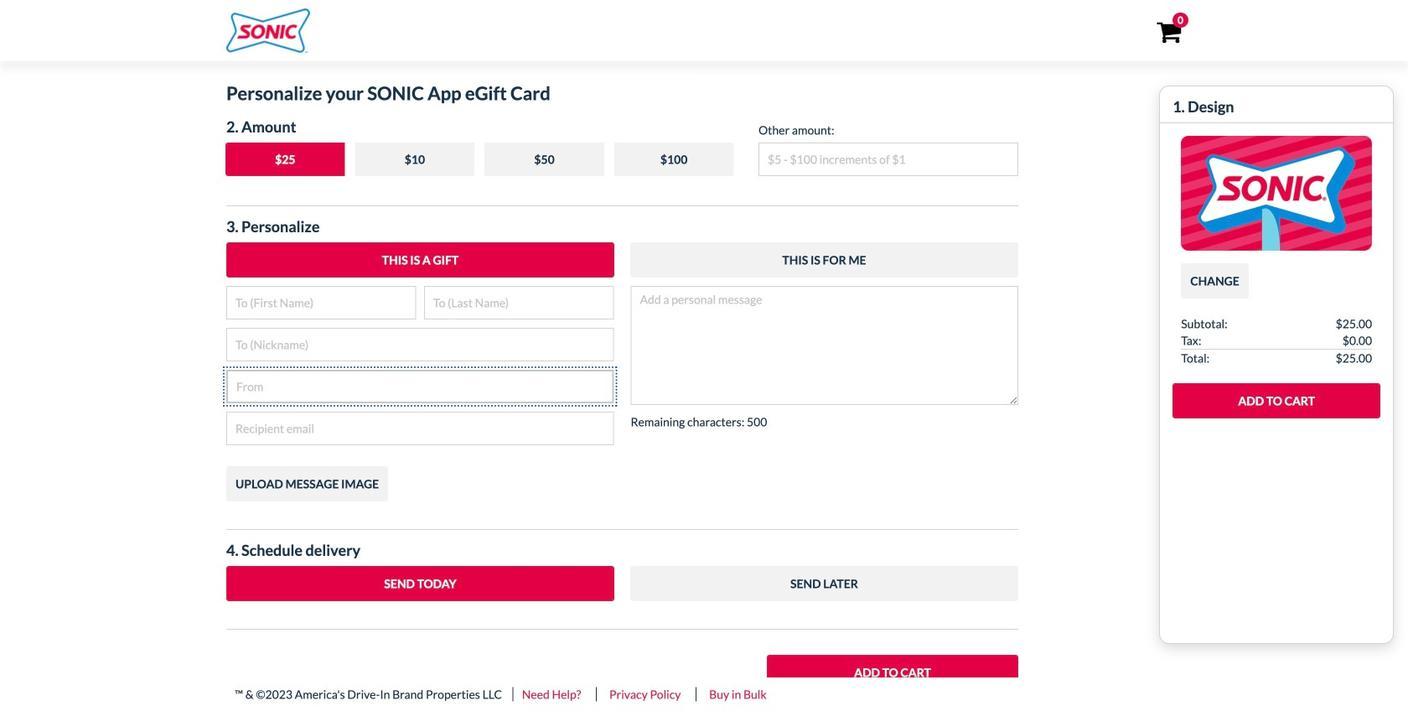 Task type: locate. For each thing, give the bounding box(es) containing it.
To (First Name) text field
[[226, 286, 417, 320]]

To (Last Name) text field
[[424, 286, 614, 320]]

Add a personal message text field
[[631, 286, 1019, 405]]

From text field
[[226, 370, 614, 403]]

main content
[[214, 75, 1395, 703]]



Task type: describe. For each thing, give the bounding box(es) containing it.
$5 - $100 increments of $1 text field
[[759, 143, 1019, 176]]

Recipient email text field
[[226, 412, 614, 445]]

cart icon image
[[1157, 22, 1183, 44]]

To (Nickname) text field
[[226, 328, 614, 361]]

sonic logo selected card design image
[[1182, 136, 1373, 251]]



